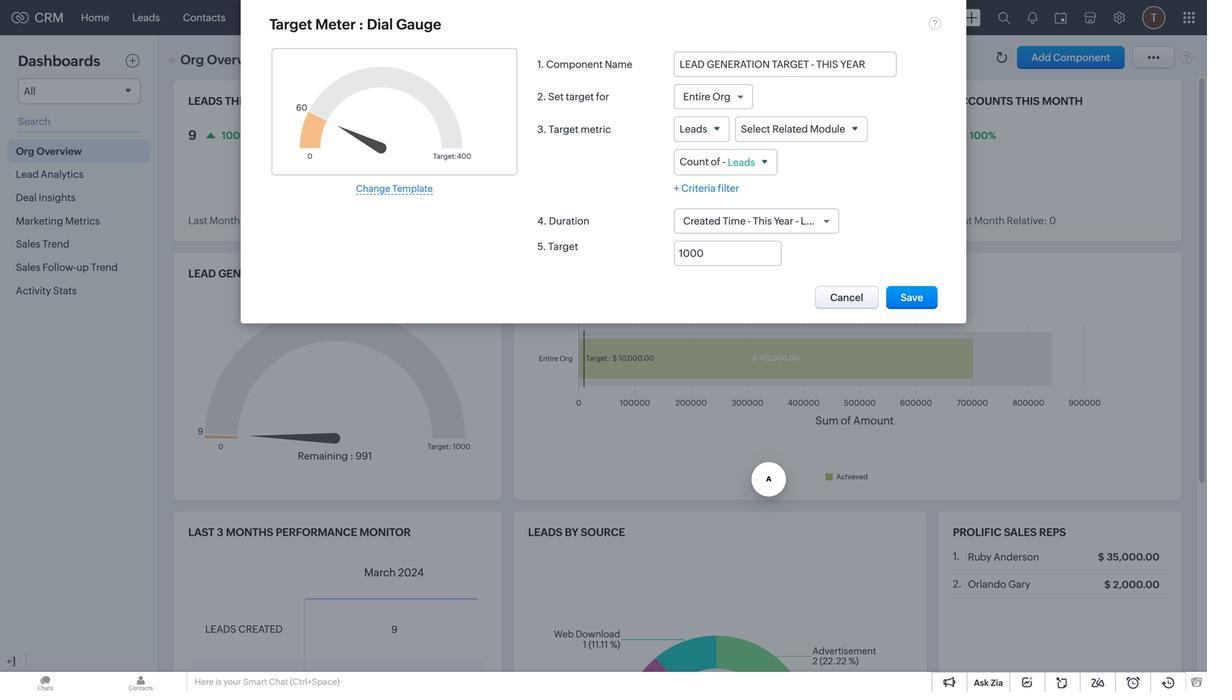 Task type: vqa. For each thing, say whether or not it's contained in the screenshot.
the org overview link
yes



Task type: locate. For each thing, give the bounding box(es) containing it.
2 vertical spatial target
[[548, 241, 578, 252]]

year
[[774, 215, 794, 227]]

stats
[[53, 285, 77, 296]]

entire
[[683, 91, 711, 102]]

lead
[[188, 267, 216, 280]]

accounts
[[249, 12, 293, 23]]

chat
[[269, 677, 288, 687]]

achieved
[[837, 473, 868, 481]]

signals element
[[1019, 0, 1046, 35]]

year
[[366, 267, 393, 280], [656, 267, 684, 280]]

0 horizontal spatial 0
[[540, 215, 546, 226]]

crm
[[34, 10, 64, 25]]

created
[[238, 623, 283, 635]]

3 month from the left
[[974, 215, 1005, 226]]

9 down "leads this month"
[[188, 128, 197, 143]]

1 horizontal spatial 0
[[1049, 215, 1056, 226]]

trend inside sales follow-up trend link
[[91, 262, 118, 273]]

0 horizontal spatial 100%
[[222, 130, 248, 141]]

this for leads
[[225, 95, 249, 107]]

org left in
[[713, 91, 731, 102]]

create menu image
[[963, 9, 981, 26]]

target left the deals
[[270, 16, 312, 33]]

:
[[359, 16, 364, 33]]

$ 37,000.00
[[443, 128, 520, 143]]

your
[[224, 677, 241, 687]]

sales for sales follow-up trend
[[16, 262, 40, 273]]

lead analytics
[[16, 169, 84, 180]]

0 vertical spatial revenue
[[443, 95, 493, 107]]

accounts
[[953, 95, 1013, 107]]

monitor
[[360, 526, 411, 539]]

smart
[[243, 677, 267, 687]]

0 vertical spatial leads
[[188, 95, 223, 107]]

100% left the "metric"
[[545, 130, 572, 141]]

signals image
[[1028, 11, 1038, 24]]

chats image
[[0, 672, 91, 692]]

0 horizontal spatial month
[[209, 215, 240, 226]]

leads inside leads link
[[132, 12, 160, 23]]

1 vertical spatial 9
[[391, 624, 398, 635]]

sales up activity
[[16, 262, 40, 273]]

1 vertical spatial $
[[1098, 551, 1105, 563]]

accounts this month
[[953, 95, 1083, 107]]

month
[[252, 95, 292, 107], [521, 95, 562, 107], [1042, 95, 1083, 107]]

sales follow-up trend
[[16, 262, 118, 273]]

1 horizontal spatial help image
[[1181, 51, 1193, 64]]

0 horizontal spatial relative:
[[242, 215, 283, 226]]

1 horizontal spatial org
[[713, 91, 731, 102]]

month
[[209, 215, 240, 226], [464, 215, 495, 226], [974, 215, 1005, 226]]

contacts image
[[96, 672, 186, 692]]

0 horizontal spatial month
[[252, 95, 292, 107]]

set
[[548, 91, 564, 102]]

trend down marketing metrics
[[42, 238, 69, 250]]

leads down entire at the top right of the page
[[680, 123, 707, 135]]

None submit
[[887, 286, 938, 309]]

0 for revenue this month
[[540, 215, 546, 226]]

org up 'lead'
[[16, 145, 34, 157]]

2 horizontal spatial last
[[953, 215, 972, 226]]

1 horizontal spatial last month relative: 0
[[953, 215, 1056, 226]]

target
[[290, 267, 330, 280], [580, 267, 621, 280]]

3 last from the left
[[953, 215, 972, 226]]

1 horizontal spatial 9
[[391, 624, 398, 635]]

None text field
[[674, 241, 782, 266]]

metric
[[581, 123, 611, 135]]

Leads field
[[674, 116, 730, 142]]

trend
[[42, 238, 69, 250], [91, 262, 118, 273]]

1 horizontal spatial month
[[464, 215, 495, 226]]

$
[[443, 128, 452, 143], [1098, 551, 1105, 563], [1105, 579, 1111, 590]]

2 last from the left
[[443, 215, 462, 226]]

sales down marketing
[[16, 238, 40, 250]]

2 horizontal spatial relative:
[[1007, 215, 1047, 226]]

name
[[605, 59, 633, 70]]

deals link
[[305, 0, 354, 35]]

1 100% from the left
[[222, 130, 248, 141]]

0 vertical spatial target
[[270, 16, 312, 33]]

profile image
[[1143, 6, 1166, 29]]

0 vertical spatial $
[[443, 128, 452, 143]]

2 relative: from the left
[[497, 215, 537, 226]]

0 horizontal spatial trend
[[42, 238, 69, 250]]

1 vertical spatial org
[[16, 145, 34, 157]]

0 vertical spatial sales
[[16, 238, 40, 250]]

- for created time - this year - leads
[[748, 215, 751, 227]]

revenue down duration
[[528, 267, 578, 280]]

1 month from the left
[[252, 95, 292, 107]]

1 horizontal spatial 100%
[[545, 130, 572, 141]]

last for accounts this month
[[953, 215, 972, 226]]

$ left 2,000.00
[[1105, 579, 1111, 590]]

2 last month relative: 0 from the left
[[953, 215, 1056, 226]]

2 horizontal spatial month
[[974, 215, 1005, 226]]

dashboards
[[18, 53, 100, 69]]

1 horizontal spatial revenue
[[528, 267, 578, 280]]

profile element
[[1134, 0, 1174, 35]]

1 horizontal spatial month
[[521, 95, 562, 107]]

1 horizontal spatial year
[[656, 267, 684, 280]]

1 horizontal spatial target
[[580, 267, 621, 280]]

this
[[225, 95, 249, 107], [495, 95, 519, 107], [1016, 95, 1040, 107], [339, 267, 363, 280], [629, 267, 654, 280]]

set target for
[[548, 91, 609, 102]]

revenue for revenue target - this year
[[528, 267, 578, 280]]

2 month from the left
[[521, 95, 562, 107]]

crm link
[[11, 10, 64, 25]]

0 horizontal spatial 9
[[188, 128, 197, 143]]

2 0 from the left
[[1049, 215, 1056, 226]]

100% down "leads this month"
[[222, 130, 248, 141]]

2024
[[398, 566, 424, 579]]

1 vertical spatial sales
[[16, 262, 40, 273]]

trend right up
[[91, 262, 118, 273]]

deals in pipeline
[[698, 95, 795, 107]]

target right the 'generation'
[[290, 267, 330, 280]]

1 horizontal spatial last
[[443, 215, 462, 226]]

1 last month relative: 0 from the left
[[443, 215, 546, 226]]

1 target from the left
[[290, 267, 330, 280]]

0 horizontal spatial help image
[[929, 17, 941, 29]]

revenue up $ 37,000.00
[[443, 95, 493, 107]]

0 horizontal spatial revenue
[[443, 95, 493, 107]]

None text field
[[674, 52, 897, 77]]

9 down march 2024
[[391, 624, 398, 635]]

sales for sales trend
[[16, 238, 40, 250]]

enterprise-trial
[[868, 7, 934, 18]]

2. orlando gary
[[953, 578, 1031, 590]]

2 horizontal spatial month
[[1042, 95, 1083, 107]]

logo image
[[11, 12, 29, 23]]

relative: for revenue
[[497, 215, 537, 226]]

1 horizontal spatial trend
[[91, 262, 118, 273]]

1 vertical spatial revenue
[[528, 267, 578, 280]]

this for accounts
[[1016, 95, 1040, 107]]

gauge
[[396, 16, 441, 33]]

contacts link
[[171, 0, 237, 35]]

target left the "metric"
[[549, 123, 579, 135]]

lead generation target - this year
[[188, 267, 393, 280]]

2 vertical spatial $
[[1105, 579, 1111, 590]]

2 sales from the top
[[16, 262, 40, 273]]

leads right home 'link'
[[132, 12, 160, 23]]

2 month from the left
[[464, 215, 495, 226]]

trial
[[915, 7, 934, 18]]

leads right the of
[[728, 157, 755, 168]]

0 vertical spatial org
[[713, 91, 731, 102]]

0 vertical spatial trend
[[42, 238, 69, 250]]

$ left 37,000.00
[[443, 128, 452, 143]]

for
[[596, 91, 609, 102]]

target down duration
[[548, 241, 578, 252]]

3
[[217, 526, 224, 539]]

criteria
[[681, 183, 716, 194]]

1 0 from the left
[[540, 215, 546, 226]]

- inside count of  - leads
[[723, 156, 726, 167]]

2 horizontal spatial 100%
[[970, 130, 997, 141]]

0 vertical spatial help image
[[929, 17, 941, 29]]

0 horizontal spatial year
[[366, 267, 393, 280]]

1 vertical spatial help image
[[1181, 51, 1193, 64]]

3 100% from the left
[[970, 130, 997, 141]]

tasks
[[365, 12, 390, 23]]

0 horizontal spatial last
[[188, 215, 207, 226]]

help image
[[929, 17, 941, 29], [1181, 51, 1193, 64]]

3 relative: from the left
[[1007, 215, 1047, 226]]

zia
[[991, 678, 1003, 688]]

None field
[[674, 149, 778, 175]]

target
[[270, 16, 312, 33], [549, 123, 579, 135], [548, 241, 578, 252]]

is
[[216, 677, 222, 687]]

last month relative:
[[188, 215, 283, 226]]

0 horizontal spatial last month relative: 0
[[443, 215, 546, 226]]

100% down the accounts
[[970, 130, 997, 141]]

relative:
[[242, 215, 283, 226], [497, 215, 537, 226], [1007, 215, 1047, 226]]

0 horizontal spatial target
[[290, 267, 330, 280]]

sales trend link
[[7, 232, 151, 256]]

1 vertical spatial target
[[549, 123, 579, 135]]

deal insights link
[[7, 186, 151, 209]]

march
[[364, 566, 396, 579]]

related
[[773, 123, 808, 135]]

none field containing count of  -
[[674, 149, 778, 175]]

1 horizontal spatial relative:
[[497, 215, 537, 226]]

2 100% from the left
[[545, 130, 572, 141]]

9
[[188, 128, 197, 143], [391, 624, 398, 635]]

trend inside sales trend link
[[42, 238, 69, 250]]

source
[[581, 526, 625, 539]]

100% for $ 37,000.00
[[545, 130, 572, 141]]

1 vertical spatial leads
[[528, 526, 563, 539]]

target down duration
[[580, 267, 621, 280]]

1 sales from the top
[[16, 238, 40, 250]]

35,000.00
[[1107, 551, 1160, 563]]

$ left 35,000.00
[[1098, 551, 1105, 563]]

(ctrl+space)
[[290, 677, 340, 687]]

leads for leads by source
[[528, 526, 563, 539]]

ruby anderson
[[968, 551, 1040, 563]]

ask zia
[[974, 678, 1003, 688]]

by
[[565, 526, 578, 539]]

2 vertical spatial leads
[[205, 623, 236, 635]]

None button
[[1017, 46, 1125, 69], [815, 286, 879, 309], [1017, 46, 1125, 69], [815, 286, 879, 309]]

sales
[[16, 238, 40, 250], [16, 262, 40, 273]]

$ for $ 35,000.00
[[1098, 551, 1105, 563]]

ask
[[974, 678, 989, 688]]

last
[[188, 215, 207, 226], [443, 215, 462, 226], [953, 215, 972, 226]]

1.
[[953, 551, 960, 562]]

org
[[713, 91, 731, 102], [16, 145, 34, 157]]

0
[[540, 215, 546, 226], [1049, 215, 1056, 226]]

1 vertical spatial trend
[[91, 262, 118, 273]]

template
[[392, 183, 433, 194]]



Task type: describe. For each thing, give the bounding box(es) containing it.
component name
[[546, 59, 633, 70]]

performance
[[276, 526, 357, 539]]

marketing
[[16, 215, 63, 227]]

calendar image
[[1055, 12, 1067, 23]]

target for target metric
[[549, 123, 579, 135]]

module
[[810, 123, 845, 135]]

leads by source
[[528, 526, 625, 539]]

month for $ 37,000.00
[[521, 95, 562, 107]]

filter
[[718, 183, 740, 194]]

anderson
[[994, 551, 1040, 563]]

$ 35,000.00
[[1098, 551, 1160, 563]]

prolific sales reps
[[953, 526, 1066, 539]]

lead analytics link
[[7, 163, 151, 186]]

marketing metrics
[[16, 215, 100, 227]]

month for revenue this month
[[464, 215, 495, 226]]

dial
[[367, 16, 393, 33]]

leads created
[[205, 623, 283, 635]]

leads for leads this month
[[188, 95, 223, 107]]

created
[[683, 215, 721, 227]]

relative: for accounts
[[1007, 215, 1047, 226]]

contacts
[[183, 12, 226, 23]]

leads right year
[[801, 215, 829, 227]]

activity
[[16, 285, 51, 296]]

+ criteria filter
[[674, 183, 740, 194]]

target metric
[[549, 123, 611, 135]]

100% for 9
[[222, 130, 248, 141]]

2 target from the left
[[580, 267, 621, 280]]

generation
[[218, 267, 287, 280]]

meetings
[[413, 12, 457, 23]]

month for 9
[[252, 95, 292, 107]]

home link
[[69, 0, 121, 35]]

0 for accounts this month
[[1049, 215, 1056, 226]]

reps
[[1039, 526, 1066, 539]]

pipeline
[[749, 95, 795, 107]]

sales follow-up trend link
[[7, 256, 151, 279]]

0 vertical spatial 9
[[188, 128, 197, 143]]

of
[[711, 156, 721, 167]]

count of  - leads
[[680, 156, 755, 168]]

- for revenue target - this year
[[623, 267, 627, 280]]

home
[[81, 12, 109, 23]]

$ for $ 37,000.00
[[443, 128, 452, 143]]

target for target meter : dial gauge
[[270, 16, 312, 33]]

2 year from the left
[[656, 267, 684, 280]]

create menu element
[[954, 0, 990, 35]]

activity stats link
[[7, 279, 151, 302]]

here
[[195, 677, 214, 687]]

deal
[[16, 192, 37, 203]]

leads inside leads 'field'
[[680, 123, 707, 135]]

1 last from the left
[[188, 215, 207, 226]]

time
[[723, 215, 746, 227]]

sales
[[1004, 526, 1037, 539]]

org overview link
[[7, 139, 151, 163]]

enterprise-
[[868, 7, 915, 18]]

revenue this month
[[443, 95, 562, 107]]

follow-
[[42, 262, 76, 273]]

meter
[[315, 16, 356, 33]]

search element
[[990, 0, 1019, 35]]

up
[[76, 262, 89, 273]]

sales trend
[[16, 238, 69, 250]]

8
[[698, 119, 706, 134]]

select
[[741, 123, 771, 135]]

deals
[[316, 12, 342, 23]]

target
[[566, 91, 594, 102]]

deals
[[698, 95, 733, 107]]

revenue target - this year
[[528, 267, 684, 280]]

months
[[226, 526, 273, 539]]

last 3 months performance monitor
[[188, 526, 411, 539]]

37,000.00
[[454, 128, 520, 143]]

ruby
[[968, 551, 992, 563]]

last for revenue this month
[[443, 215, 462, 226]]

2.
[[953, 578, 962, 590]]

in
[[735, 95, 746, 107]]

metrics
[[65, 215, 100, 227]]

1 year from the left
[[366, 267, 393, 280]]

3 month from the left
[[1042, 95, 1083, 107]]

overview
[[36, 145, 82, 157]]

leads inside count of  - leads
[[728, 157, 755, 168]]

analytics
[[41, 169, 84, 180]]

target meter : dial gauge
[[270, 16, 441, 33]]

Select Related Module field
[[735, 116, 868, 142]]

duration
[[549, 215, 590, 227]]

change template
[[356, 183, 433, 194]]

march 2024
[[364, 566, 424, 579]]

leads this month
[[188, 95, 292, 107]]

insights
[[39, 192, 76, 203]]

created time - this year - leads
[[683, 215, 829, 227]]

$ for $ 2,000.00
[[1105, 579, 1111, 590]]

lead
[[16, 169, 39, 180]]

search image
[[998, 11, 1010, 24]]

revenue for revenue this month
[[443, 95, 493, 107]]

accounts link
[[237, 0, 305, 35]]

here is your smart chat (ctrl+space)
[[195, 677, 340, 687]]

count
[[680, 156, 709, 167]]

0 horizontal spatial org
[[16, 145, 34, 157]]

Search text field
[[18, 111, 140, 132]]

last month relative: 0 for accounts
[[953, 215, 1056, 226]]

leads for leads created
[[205, 623, 236, 635]]

last month relative: 0 for revenue
[[443, 215, 546, 226]]

+
[[674, 183, 679, 194]]

orlando
[[968, 579, 1007, 590]]

activity stats
[[16, 285, 77, 296]]

$ 2,000.00
[[1105, 579, 1160, 590]]

1 relative: from the left
[[242, 215, 283, 226]]

- for count of  - leads
[[723, 156, 726, 167]]

meetings link
[[402, 0, 468, 35]]

prolific
[[953, 526, 1002, 539]]

month for accounts this month
[[974, 215, 1005, 226]]

1 month from the left
[[209, 215, 240, 226]]

this for revenue
[[495, 95, 519, 107]]

this
[[753, 215, 772, 227]]



